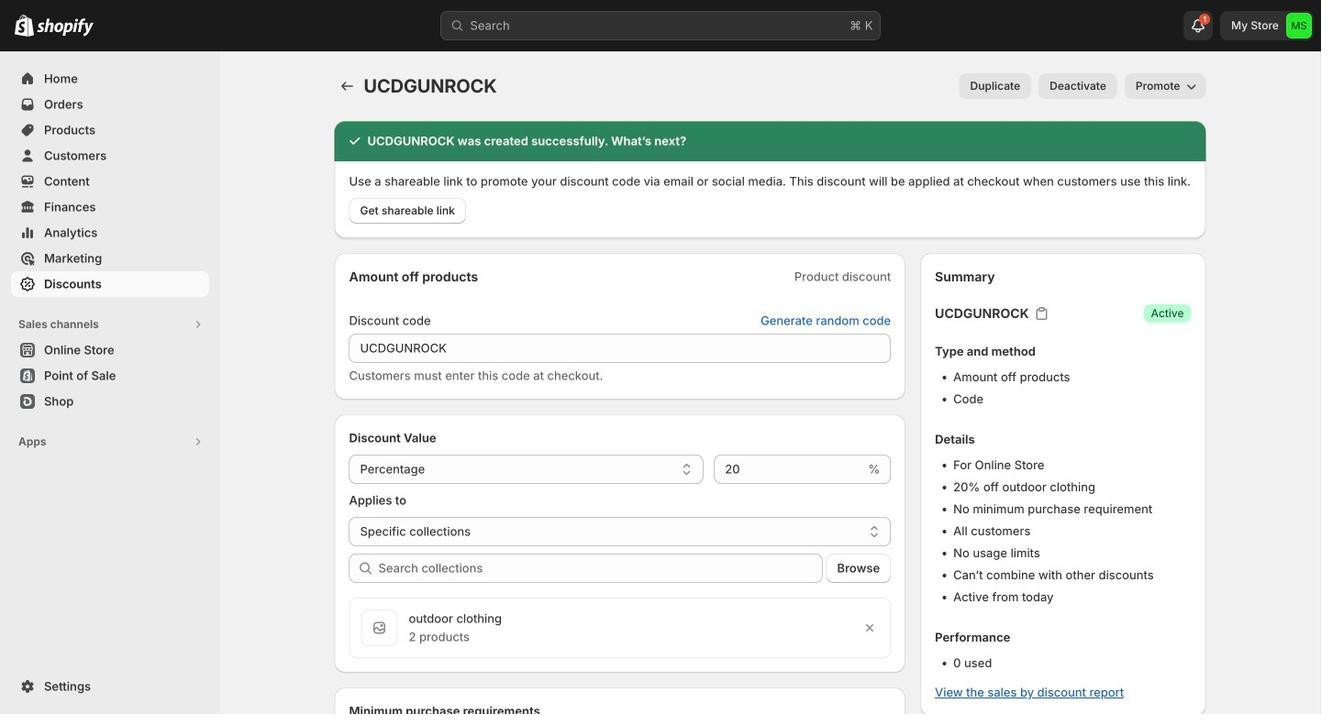 Task type: vqa. For each thing, say whether or not it's contained in the screenshot.
search collections text box
yes



Task type: describe. For each thing, give the bounding box(es) containing it.
Search collections text field
[[379, 554, 823, 584]]

1 horizontal spatial shopify image
[[37, 18, 94, 36]]



Task type: locate. For each thing, give the bounding box(es) containing it.
None text field
[[349, 334, 891, 363], [714, 455, 865, 485], [349, 334, 891, 363], [714, 455, 865, 485]]

shopify image
[[15, 14, 34, 36], [37, 18, 94, 36]]

my store image
[[1287, 13, 1312, 39]]

0 horizontal spatial shopify image
[[15, 14, 34, 36]]



